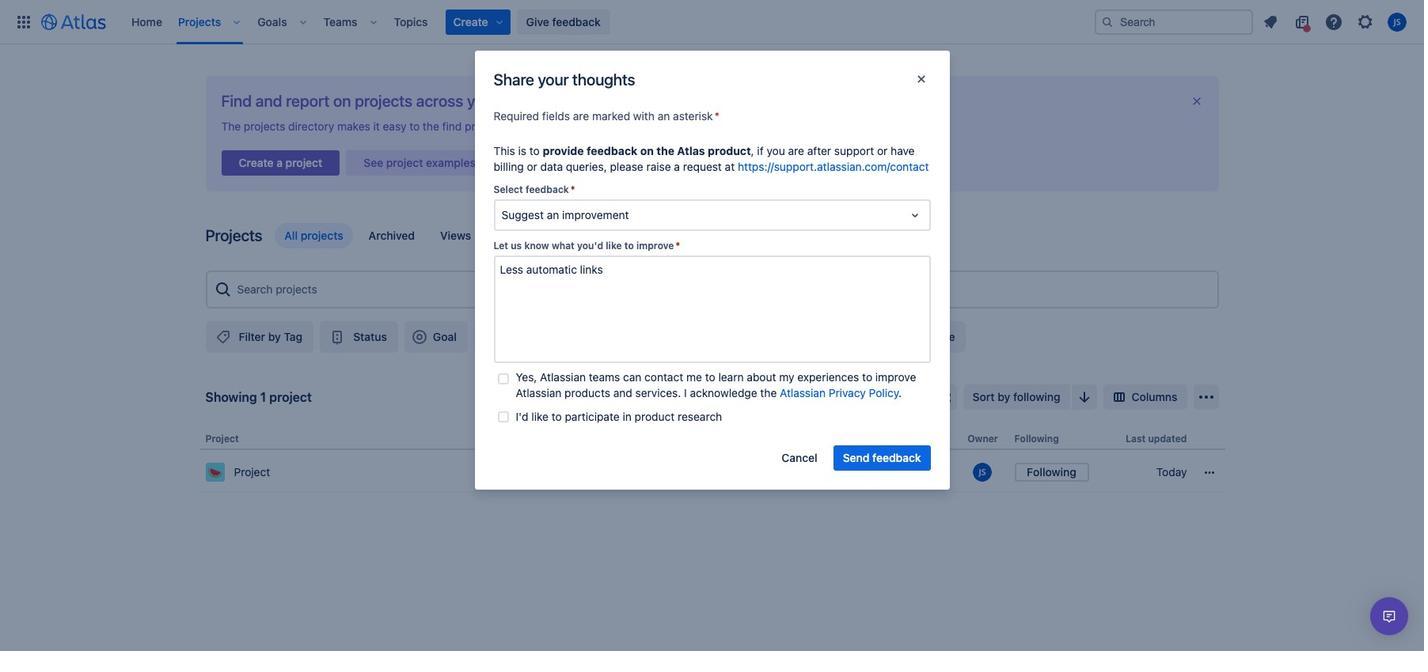 Task type: locate. For each thing, give the bounding box(es) containing it.
the
[[221, 120, 241, 133]]

1 vertical spatial your
[[467, 92, 499, 110]]

1 vertical spatial an
[[547, 208, 559, 222]]

or left have
[[878, 144, 888, 158]]

1 horizontal spatial a
[[674, 160, 680, 173]]

feedback for send feedback
[[873, 451, 922, 465]]

send feedback
[[843, 451, 922, 465]]

on up makes
[[333, 92, 351, 110]]

required fields are marked with an asterisk *
[[494, 109, 720, 123]]

1 vertical spatial like
[[532, 410, 549, 424]]

1 horizontal spatial product
[[708, 144, 751, 158]]

are right fields
[[573, 109, 589, 123]]

1 vertical spatial following
[[1027, 466, 1077, 479]]

give feedback button
[[517, 9, 611, 34]]

to right "easy"
[[410, 120, 420, 133]]

goals link
[[253, 9, 292, 34]]

following
[[1015, 433, 1060, 445], [1027, 466, 1077, 479]]

banner containing home
[[0, 0, 1425, 44]]

the left find
[[423, 120, 439, 133]]

0 horizontal spatial a
[[277, 156, 283, 170]]

0 vertical spatial following
[[1015, 433, 1060, 445]]

to right you'd
[[625, 240, 634, 252]]

projects right the all
[[301, 229, 344, 242]]

are right you at the right of page
[[789, 144, 805, 158]]

0 horizontal spatial are
[[573, 109, 589, 123]]

report up atlas
[[657, 120, 688, 133]]

project
[[206, 433, 239, 445]]

about
[[747, 371, 777, 384]]

last updated
[[1126, 433, 1188, 445]]

to up policy
[[863, 371, 873, 384]]

the inside yes, atlassian teams can contact me to learn about my experiences to improve atlassian products and services. i acknowledge the
[[761, 387, 777, 400]]

me
[[687, 371, 703, 384]]

a right the create
[[277, 156, 283, 170]]

2 vertical spatial on
[[641, 144, 654, 158]]

1 horizontal spatial improve
[[876, 371, 917, 384]]

project for showing 1 project
[[269, 390, 312, 405]]

1 horizontal spatial an
[[658, 109, 670, 123]]

0 vertical spatial on
[[333, 92, 351, 110]]

0 horizontal spatial improve
[[637, 240, 674, 252]]

target
[[853, 433, 883, 445]]

*
[[715, 109, 720, 123], [571, 184, 576, 196], [676, 240, 681, 252]]

1 horizontal spatial *
[[676, 240, 681, 252]]

2 vertical spatial the
[[761, 387, 777, 400]]

required
[[494, 109, 540, 123]]

send feedback button
[[834, 446, 931, 471]]

status right status image
[[353, 330, 387, 344]]

2 horizontal spatial the
[[761, 387, 777, 400]]

sep
[[896, 466, 916, 479]]

or left 'data'
[[527, 160, 538, 173]]

0 vertical spatial the
[[423, 120, 439, 133]]

2 horizontal spatial *
[[715, 109, 720, 123]]

please
[[610, 160, 644, 173]]

an right suggest
[[547, 208, 559, 222]]

following inside button
[[1027, 466, 1077, 479]]

0 vertical spatial status
[[353, 330, 387, 344]]

0 vertical spatial like
[[606, 240, 622, 252]]

all
[[285, 229, 298, 242]]

1 vertical spatial projects
[[206, 227, 262, 245]]

1 vertical spatial product
[[635, 410, 675, 424]]

atlassian privacy policy link
[[780, 387, 899, 400]]

yes,
[[516, 371, 537, 384]]

1 horizontal spatial and
[[614, 387, 633, 400]]

1 vertical spatial and
[[815, 120, 834, 133]]

1 vertical spatial the
[[657, 144, 675, 158]]

select feedback *
[[494, 184, 576, 196]]

1 horizontal spatial the
[[657, 144, 675, 158]]

* right "asterisk"
[[715, 109, 720, 123]]

0 horizontal spatial and
[[256, 92, 282, 110]]

0 vertical spatial an
[[658, 109, 670, 123]]

2 vertical spatial and
[[614, 387, 633, 400]]

atlassian down yes,
[[516, 387, 562, 400]]

1 vertical spatial are
[[789, 144, 805, 158]]

i
[[684, 387, 687, 400]]

a inside "button"
[[277, 156, 283, 170]]

your down share
[[467, 92, 499, 110]]

this
[[494, 144, 515, 158]]

i'd
[[516, 410, 529, 424]]

1 vertical spatial improve
[[876, 371, 917, 384]]

us
[[511, 240, 522, 252]]

asterisk
[[673, 109, 713, 123]]

the down about
[[761, 387, 777, 400]]

cancel
[[782, 451, 818, 465]]

0 vertical spatial improve
[[637, 240, 674, 252]]

status inside button
[[353, 330, 387, 344]]

2 horizontal spatial on
[[691, 120, 704, 133]]

all projects
[[285, 229, 344, 242]]

and down can
[[614, 387, 633, 400]]

https://support.atlassian.com/contact link
[[738, 160, 929, 173]]

can
[[623, 371, 642, 384]]

2 horizontal spatial and
[[815, 120, 834, 133]]

report up directory
[[286, 92, 330, 110]]

on up raise at the left top of the page
[[641, 144, 654, 158]]

give
[[526, 15, 550, 28]]

1 vertical spatial or
[[878, 144, 888, 158]]

like right i'd
[[532, 410, 549, 424]]

1 horizontal spatial like
[[606, 240, 622, 252]]

projects up search projects image
[[206, 227, 262, 245]]

1 horizontal spatial on
[[641, 144, 654, 158]]

the
[[423, 120, 439, 133], [657, 144, 675, 158], [761, 387, 777, 400]]

contact
[[645, 371, 684, 384]]

0 vertical spatial *
[[715, 109, 720, 123]]

topics link
[[389, 9, 433, 34]]

a
[[277, 156, 283, 170], [674, 160, 680, 173]]

atlassian
[[540, 371, 586, 384], [516, 387, 562, 400], [780, 387, 826, 400]]

all projects button
[[275, 223, 353, 249]]

Search projects field
[[232, 276, 1211, 304]]

select
[[494, 184, 523, 196]]

project for create a project
[[286, 156, 323, 170]]

the projects directory makes it easy to the find projects you're looking for or need to report on with keyword search and filters.
[[221, 120, 869, 133]]

filters.
[[837, 120, 869, 133]]

0 vertical spatial or
[[602, 120, 612, 133]]

1 horizontal spatial with
[[707, 120, 728, 133]]

product
[[708, 144, 751, 158], [635, 410, 675, 424]]

policy
[[869, 387, 899, 400]]

1 horizontal spatial are
[[789, 144, 805, 158]]

date
[[886, 433, 907, 445]]

0 horizontal spatial status
[[353, 330, 387, 344]]

reporting
[[883, 330, 934, 344]]

an left "asterisk"
[[658, 109, 670, 123]]

a right raise at the left top of the page
[[674, 160, 680, 173]]

with up , if you are after support or have billing or data queries, please raise a request at
[[707, 120, 728, 133]]

an
[[658, 109, 670, 123], [547, 208, 559, 222]]

or
[[602, 120, 612, 133], [878, 144, 888, 158], [527, 160, 538, 173]]

0 horizontal spatial product
[[635, 410, 675, 424]]

1 vertical spatial report
[[657, 120, 688, 133]]

the up raise at the left top of the page
[[657, 144, 675, 158]]

like
[[606, 240, 622, 252], [532, 410, 549, 424]]

project right 1
[[269, 390, 312, 405]]

1 horizontal spatial status
[[749, 433, 779, 445]]

like right you'd
[[606, 240, 622, 252]]

status up cancelled
[[749, 433, 779, 445]]

are
[[573, 109, 589, 123], [789, 144, 805, 158]]

and up "after"
[[815, 120, 834, 133]]

1 horizontal spatial your
[[538, 70, 569, 88]]

product down services. at the bottom left of the page
[[635, 410, 675, 424]]

makes
[[337, 120, 371, 133]]

your
[[538, 70, 569, 88], [467, 92, 499, 110]]

teams link
[[319, 9, 362, 34]]

project down directory
[[286, 156, 323, 170]]

suggest an improvement
[[502, 208, 629, 222]]

and right find
[[256, 92, 282, 110]]

0 vertical spatial projects
[[178, 15, 221, 28]]

atlas
[[678, 144, 705, 158]]

improve right you'd
[[637, 240, 674, 252]]

improve
[[637, 240, 674, 252], [876, 371, 917, 384]]

feedback
[[552, 15, 601, 28], [587, 144, 638, 158], [526, 184, 569, 196], [873, 451, 922, 465]]

0 horizontal spatial report
[[286, 92, 330, 110]]

0 horizontal spatial on
[[333, 92, 351, 110]]

projects right the
[[244, 120, 285, 133]]

or right for
[[602, 120, 612, 133]]

1 vertical spatial on
[[691, 120, 704, 133]]

1 vertical spatial status
[[749, 433, 779, 445]]

showing
[[206, 390, 257, 405]]

your up company
[[538, 70, 569, 88]]

feedback up jul-sep at the bottom right
[[873, 451, 922, 465]]

projects
[[178, 15, 221, 28], [206, 227, 262, 245]]

improve up .
[[876, 371, 917, 384]]

2 vertical spatial *
[[676, 240, 681, 252]]

project inside "button"
[[286, 156, 323, 170]]

feedback inside top element
[[552, 15, 601, 28]]

today
[[1157, 466, 1188, 479]]

target date
[[853, 433, 907, 445]]

1 vertical spatial *
[[571, 184, 576, 196]]

share your thoughts
[[494, 70, 636, 88]]

2 vertical spatial or
[[527, 160, 538, 173]]

atlassian up products
[[540, 371, 586, 384]]

to right is
[[530, 144, 540, 158]]

atlassian privacy policy .
[[780, 387, 902, 400]]

jul-sep
[[876, 466, 916, 479]]

* up suggest an improvement
[[571, 184, 576, 196]]

feedback down 'data'
[[526, 184, 569, 196]]

projects right home
[[178, 15, 221, 28]]

project inside button
[[386, 156, 423, 170]]

1 horizontal spatial or
[[602, 120, 612, 133]]

* up search projects field
[[676, 240, 681, 252]]

what
[[552, 240, 575, 252]]

product up at
[[708, 144, 751, 158]]

in
[[623, 410, 632, 424]]

feedback right give
[[552, 15, 601, 28]]

project right see
[[386, 156, 423, 170]]

fields
[[543, 109, 570, 123]]

data
[[541, 160, 563, 173]]

0 vertical spatial are
[[573, 109, 589, 123]]

with right marked on the top left of the page
[[634, 109, 655, 123]]

0 horizontal spatial with
[[634, 109, 655, 123]]

projects
[[355, 92, 413, 110], [244, 120, 285, 133], [465, 120, 507, 133], [301, 229, 344, 242]]

with
[[634, 109, 655, 123], [707, 120, 728, 133]]

create a project
[[239, 156, 323, 170]]

0 horizontal spatial or
[[527, 160, 538, 173]]

tag
[[284, 330, 303, 344]]

if
[[758, 144, 764, 158]]

close banner image
[[1191, 95, 1204, 108]]

reporting line
[[883, 330, 956, 344]]

examples
[[426, 156, 476, 170]]

banner
[[0, 0, 1425, 44]]

on up atlas
[[691, 120, 704, 133]]



Task type: describe. For each thing, give the bounding box(es) containing it.
top element
[[10, 0, 1095, 44]]

suggest
[[502, 208, 544, 222]]

to right 'me'
[[706, 371, 716, 384]]

jul-
[[876, 466, 896, 479]]

search image
[[1102, 15, 1114, 28]]

marked
[[592, 109, 631, 123]]

0 horizontal spatial an
[[547, 208, 559, 222]]

archived
[[369, 229, 415, 242]]

https://support.atlassian.com/contact
[[738, 160, 929, 173]]

send
[[843, 451, 870, 465]]

see
[[364, 156, 384, 170]]

is
[[518, 144, 527, 158]]

goals
[[258, 15, 287, 28]]

teams
[[324, 15, 358, 28]]

0 vertical spatial product
[[708, 144, 751, 158]]

to right need
[[644, 120, 654, 133]]

directory
[[288, 120, 334, 133]]

help image
[[1325, 12, 1344, 31]]

, if you are after support or have billing or data queries, please raise a request at
[[494, 144, 915, 173]]

find and report on projects across your company
[[221, 92, 568, 110]]

goal button
[[405, 322, 468, 353]]

create
[[239, 156, 274, 170]]

search
[[777, 120, 812, 133]]

learn
[[719, 371, 744, 384]]

improvement
[[562, 208, 629, 222]]

have
[[891, 144, 915, 158]]

.
[[899, 387, 902, 400]]

archived button
[[359, 223, 425, 249]]

status button
[[320, 322, 398, 353]]

0 vertical spatial your
[[538, 70, 569, 88]]

0 vertical spatial and
[[256, 92, 282, 110]]

open intercom messenger image
[[1381, 608, 1400, 627]]

it
[[373, 120, 380, 133]]

you'd
[[577, 240, 604, 252]]

feedback for select feedback *
[[526, 184, 569, 196]]

teams
[[589, 371, 620, 384]]

projects up 'this'
[[465, 120, 507, 133]]

for
[[584, 120, 599, 133]]

keyword
[[731, 120, 774, 133]]

feedback up please
[[587, 144, 638, 158]]

cancel button
[[773, 446, 827, 471]]

reporting line button
[[850, 322, 967, 353]]

privacy
[[829, 387, 866, 400]]

this is to provide feedback on the atlas product
[[494, 144, 751, 158]]

billing
[[494, 160, 524, 173]]

reverse sort order image
[[1075, 388, 1094, 407]]

0 horizontal spatial the
[[423, 120, 439, 133]]

updated
[[1149, 433, 1188, 445]]

owner
[[968, 433, 999, 445]]

projects inside top element
[[178, 15, 221, 28]]

yes, atlassian teams can contact me to learn about my experiences to improve atlassian products and services. i acknowledge the
[[516, 371, 917, 400]]

support
[[835, 144, 875, 158]]

,
[[751, 144, 755, 158]]

let
[[494, 240, 509, 252]]

open image
[[906, 206, 925, 225]]

projects up it at the left
[[355, 92, 413, 110]]

1 horizontal spatial report
[[657, 120, 688, 133]]

company
[[502, 92, 568, 110]]

after
[[808, 144, 832, 158]]

1
[[260, 390, 266, 405]]

close modal image
[[912, 70, 931, 89]]

filter
[[239, 330, 265, 344]]

2 horizontal spatial or
[[878, 144, 888, 158]]

share
[[494, 70, 535, 88]]

find
[[221, 92, 252, 110]]

easy
[[383, 120, 407, 133]]

create a project button
[[221, 146, 340, 181]]

at
[[725, 160, 735, 173]]

filter by tag
[[239, 330, 303, 344]]

are inside , if you are after support or have billing or data queries, please raise a request at
[[789, 144, 805, 158]]

thoughts
[[573, 70, 636, 88]]

and inside yes, atlassian teams can contact me to learn about my experiences to improve atlassian products and services. i acknowledge the
[[614, 387, 633, 400]]

status image
[[328, 328, 347, 347]]

know
[[525, 240, 549, 252]]

0 horizontal spatial like
[[532, 410, 549, 424]]

line
[[937, 330, 956, 344]]

see project examples
[[364, 156, 476, 170]]

participate
[[565, 410, 620, 424]]

Less automatic links text field
[[494, 256, 931, 364]]

showing 1 project
[[206, 390, 312, 405]]

search projects image
[[213, 280, 232, 299]]

looking
[[544, 120, 581, 133]]

see project examples button
[[346, 146, 493, 181]]

research
[[678, 410, 723, 424]]

display as timeline image
[[935, 388, 954, 407]]

improve inside yes, atlassian teams can contact me to learn about my experiences to improve atlassian products and services. i acknowledge the
[[876, 371, 917, 384]]

a inside , if you are after support or have billing or data queries, please raise a request at
[[674, 160, 680, 173]]

0 horizontal spatial your
[[467, 92, 499, 110]]

display as list image
[[908, 388, 927, 407]]

projects inside button
[[301, 229, 344, 242]]

0 vertical spatial report
[[286, 92, 330, 110]]

home link
[[127, 9, 167, 34]]

tag image
[[213, 328, 232, 347]]

acknowledge
[[690, 387, 758, 400]]

atlassian down my
[[780, 387, 826, 400]]

across
[[416, 92, 464, 110]]

my
[[780, 371, 795, 384]]

request
[[683, 160, 722, 173]]

experiences
[[798, 371, 860, 384]]

let us know what you'd like to improve *
[[494, 240, 681, 252]]

products
[[565, 387, 611, 400]]

Search field
[[1095, 9, 1254, 34]]

i'd like to participate in product research
[[516, 410, 723, 424]]

feedback for give feedback
[[552, 15, 601, 28]]

to right i'd
[[552, 410, 562, 424]]

0 horizontal spatial *
[[571, 184, 576, 196]]

you
[[767, 144, 786, 158]]



Task type: vqa. For each thing, say whether or not it's contained in the screenshot.
tab list
no



